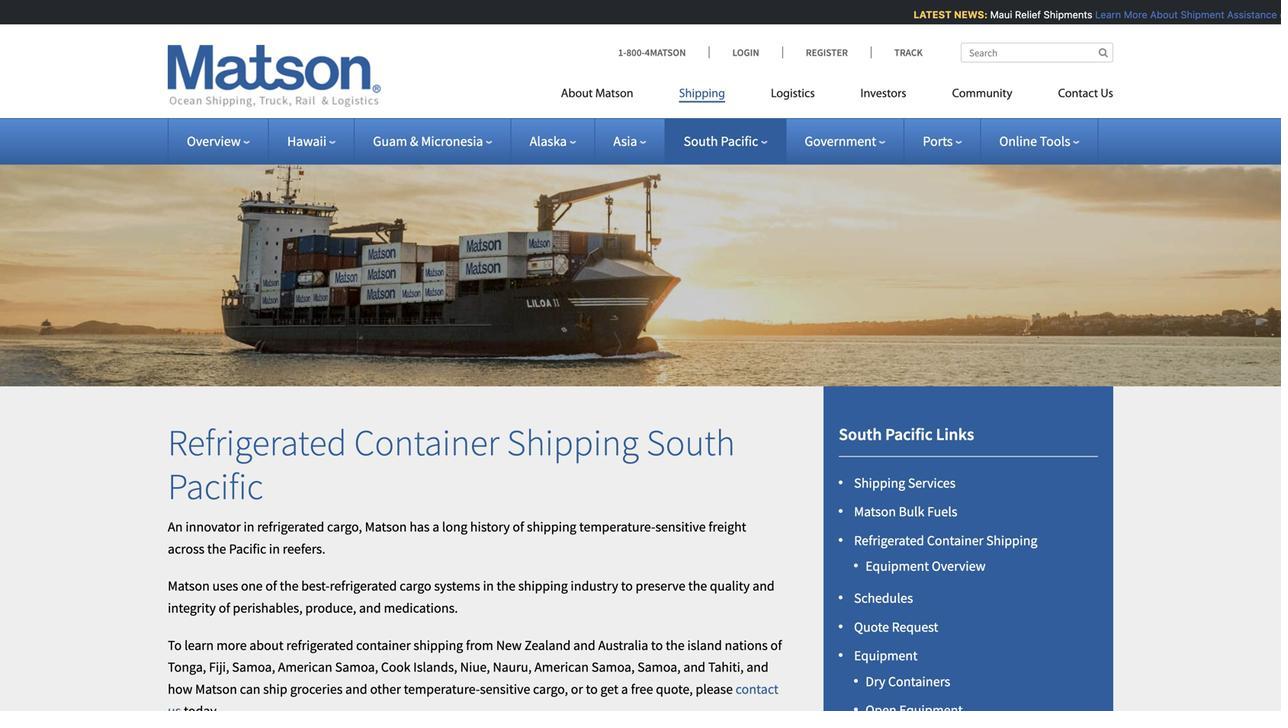 Task type: vqa. For each thing, say whether or not it's contained in the screenshot.
refrigerated within the To learn more about refrigerated container shipping from New Zealand and Australia to the island nations of Tonga, Fiji, Samoa, American Samoa, Cook Islands, Niue, Nauru, American Samoa, Samoa, and Tahiti, and how Matson can ship groceries and other temperature-sensitive cargo, or to get a free quote, please
yes



Task type: describe. For each thing, give the bounding box(es) containing it.
quote
[[854, 619, 889, 636]]

latest
[[910, 9, 948, 20]]

o
[[1276, 9, 1281, 20]]

1 american from the left
[[278, 659, 332, 676]]

logistics link
[[748, 80, 838, 112]]

quality
[[710, 578, 750, 595]]

shipping link
[[656, 80, 748, 112]]

can
[[240, 681, 260, 698]]

guam & micronesia
[[373, 133, 483, 150]]

micronesia
[[421, 133, 483, 150]]

south for south pacific links
[[839, 424, 882, 445]]

to
[[168, 637, 182, 654]]

the left 'quality' at the right of the page
[[688, 578, 707, 595]]

register
[[806, 46, 848, 59]]

relief
[[1011, 9, 1037, 20]]

dry
[[866, 673, 886, 690]]

and right produce,
[[359, 600, 381, 617]]

equipment for equipment overview
[[866, 558, 929, 575]]

us
[[168, 703, 181, 712]]

pacific inside section
[[885, 424, 933, 445]]

containers
[[888, 673, 951, 690]]

online
[[999, 133, 1037, 150]]

maui
[[986, 9, 1008, 20]]

how
[[168, 681, 192, 698]]

matson inside "to learn more about refrigerated container shipping from new zealand and australia to the island nations of tonga, fiji, samoa, american samoa, cook islands, niue, nauru, american samoa, samoa, and tahiti, and how matson can ship groceries and other temperature-sensitive cargo, or to get a free quote, please"
[[195, 681, 237, 698]]

equipment for equipment link
[[854, 648, 918, 665]]

2 american from the left
[[535, 659, 589, 676]]

cargo
[[400, 578, 431, 595]]

search image
[[1099, 48, 1108, 58]]

quote request
[[854, 619, 938, 636]]

ship
[[263, 681, 287, 698]]

equipment link
[[854, 648, 918, 665]]

fiji,
[[209, 659, 229, 676]]

freight
[[709, 519, 746, 536]]

0 horizontal spatial to
[[586, 681, 598, 698]]

matson inside top menu navigation
[[595, 88, 634, 100]]

dry containers link
[[866, 673, 951, 690]]

other
[[370, 681, 401, 698]]

reefers.
[[283, 541, 326, 558]]

has
[[410, 519, 430, 536]]

contact us link
[[168, 681, 779, 712]]

cargo, inside "to learn more about refrigerated container shipping from new zealand and australia to the island nations of tonga, fiji, samoa, american samoa, cook islands, niue, nauru, american samoa, samoa, and tahiti, and how matson can ship groceries and other temperature-sensitive cargo, or to get a free quote, please"
[[533, 681, 568, 698]]

sensitive inside an innovator in refrigerated cargo, matson has a long history of shipping temperature-sensitive freight across the pacific in reefers.
[[655, 519, 706, 536]]

0 vertical spatial overview
[[187, 133, 241, 150]]

preserve
[[636, 578, 686, 595]]

of inside an innovator in refrigerated cargo, matson has a long history of shipping temperature-sensitive freight across the pacific in reefers.
[[513, 519, 524, 536]]

schedules link
[[854, 590, 913, 607]]

shipping inside refrigerated container shipping south pacific
[[507, 420, 639, 466]]

equipment overview
[[866, 558, 986, 575]]

refrigerated inside an innovator in refrigerated cargo, matson has a long history of shipping temperature-sensitive freight across the pacific in reefers.
[[257, 519, 324, 536]]

800-
[[627, 46, 645, 59]]

matson uses one of the best-refrigerated cargo systems in the shipping industry to preserve the quality and integrity of perishables, produce, and medications.
[[168, 578, 775, 617]]

latest news: maui relief shipments learn more about shipment assistance o
[[910, 9, 1281, 20]]

learn
[[1091, 9, 1117, 20]]

1-800-4matson
[[618, 46, 686, 59]]

shipping inside "to learn more about refrigerated container shipping from new zealand and australia to the island nations of tonga, fiji, samoa, american samoa, cook islands, niue, nauru, american samoa, samoa, and tahiti, and how matson can ship groceries and other temperature-sensitive cargo, or to get a free quote, please"
[[414, 637, 463, 654]]

islands,
[[413, 659, 457, 676]]

australia
[[598, 637, 648, 654]]

innovator
[[186, 519, 241, 536]]

refrigerated for refrigerated container shipping
[[854, 532, 924, 549]]

register link
[[782, 46, 871, 59]]

perishables,
[[233, 600, 303, 617]]

dry containers
[[866, 673, 951, 690]]

systems
[[434, 578, 480, 595]]

shipment
[[1177, 9, 1221, 20]]

overview link
[[187, 133, 250, 150]]

south pacific link
[[684, 133, 767, 150]]

and down island
[[684, 659, 706, 676]]

about matson
[[561, 88, 634, 100]]

logistics
[[771, 88, 815, 100]]

refrigerated container shipping link
[[854, 532, 1038, 549]]

top menu navigation
[[561, 80, 1113, 112]]

temperature- inside an innovator in refrigerated cargo, matson has a long history of shipping temperature-sensitive freight across the pacific in reefers.
[[579, 519, 655, 536]]

to learn more about refrigerated container shipping from new zealand and australia to the island nations of tonga, fiji, samoa, american samoa, cook islands, niue, nauru, american samoa, samoa, and tahiti, and how matson can ship groceries and other temperature-sensitive cargo, or to get a free quote, please
[[168, 637, 782, 698]]

login link
[[709, 46, 782, 59]]

about
[[249, 637, 284, 654]]

the inside an innovator in refrigerated cargo, matson has a long history of shipping temperature-sensitive freight across the pacific in reefers.
[[207, 541, 226, 558]]

south for south pacific
[[684, 133, 718, 150]]

cargo, inside an innovator in refrigerated cargo, matson has a long history of shipping temperature-sensitive freight across the pacific in reefers.
[[327, 519, 362, 536]]

south inside refrigerated container shipping south pacific
[[646, 420, 735, 466]]

investors link
[[838, 80, 929, 112]]

a inside an innovator in refrigerated cargo, matson has a long history of shipping temperature-sensitive freight across the pacific in reefers.
[[432, 519, 439, 536]]

contact us
[[168, 681, 779, 712]]

best-
[[301, 578, 330, 595]]

new
[[496, 637, 522, 654]]

hawaii
[[287, 133, 327, 150]]

contact
[[1058, 88, 1098, 100]]

get
[[601, 681, 619, 698]]

to inside matson uses one of the best-refrigerated cargo systems in the shipping industry to preserve the quality and integrity of perishables, produce, and medications.
[[621, 578, 633, 595]]

alaska
[[530, 133, 567, 150]]

&
[[410, 133, 418, 150]]

the right systems
[[497, 578, 516, 595]]

history
[[470, 519, 510, 536]]

from
[[466, 637, 493, 654]]

tools
[[1040, 133, 1071, 150]]

integrity
[[168, 600, 216, 617]]

matson bulk fuels link
[[854, 503, 958, 521]]

government
[[805, 133, 876, 150]]

government link
[[805, 133, 886, 150]]

0 horizontal spatial in
[[244, 519, 254, 536]]

Search search field
[[961, 43, 1113, 63]]

ports link
[[923, 133, 962, 150]]

long
[[442, 519, 468, 536]]

2 samoa, from the left
[[335, 659, 378, 676]]

1-800-4matson link
[[618, 46, 709, 59]]

container for refrigerated container shipping south pacific
[[354, 420, 500, 466]]

groceries
[[290, 681, 343, 698]]

1 samoa, from the left
[[232, 659, 275, 676]]

track link
[[871, 46, 923, 59]]

1-
[[618, 46, 627, 59]]

uses
[[212, 578, 238, 595]]



Task type: locate. For each thing, give the bounding box(es) containing it.
of inside "to learn more about refrigerated container shipping from new zealand and australia to the island nations of tonga, fiji, samoa, american samoa, cook islands, niue, nauru, american samoa, samoa, and tahiti, and how matson can ship groceries and other temperature-sensitive cargo, or to get a free quote, please"
[[771, 637, 782, 654]]

1 horizontal spatial in
[[269, 541, 280, 558]]

pacific inside an innovator in refrigerated cargo, matson has a long history of shipping temperature-sensitive freight across the pacific in reefers.
[[229, 541, 266, 558]]

south pacific links section
[[805, 387, 1133, 712]]

2 horizontal spatial in
[[483, 578, 494, 595]]

about matson link
[[561, 80, 656, 112]]

0 vertical spatial refrigerated
[[257, 519, 324, 536]]

equipment overview link
[[866, 558, 986, 575]]

1 horizontal spatial about
[[1146, 9, 1174, 20]]

2 vertical spatial shipping
[[414, 637, 463, 654]]

refrigerated up reefers. at the left of page
[[257, 519, 324, 536]]

matson up integrity
[[168, 578, 210, 595]]

samoa, down "container"
[[335, 659, 378, 676]]

shipping inside matson uses one of the best-refrigerated cargo systems in the shipping industry to preserve the quality and integrity of perishables, produce, and medications.
[[518, 578, 568, 595]]

1 horizontal spatial temperature-
[[579, 519, 655, 536]]

links
[[936, 424, 974, 445]]

nauru,
[[493, 659, 532, 676]]

an
[[168, 519, 183, 536]]

about inside top menu navigation
[[561, 88, 593, 100]]

None search field
[[961, 43, 1113, 63]]

1 vertical spatial about
[[561, 88, 593, 100]]

matson inside south pacific links section
[[854, 503, 896, 521]]

and left the other
[[345, 681, 367, 698]]

produce,
[[305, 600, 356, 617]]

fuels
[[927, 503, 958, 521]]

2 vertical spatial refrigerated
[[286, 637, 353, 654]]

1 vertical spatial cargo,
[[533, 681, 568, 698]]

0 vertical spatial equipment
[[866, 558, 929, 575]]

0 vertical spatial shipping
[[527, 519, 577, 536]]

1 horizontal spatial cargo,
[[533, 681, 568, 698]]

guam
[[373, 133, 407, 150]]

of
[[513, 519, 524, 536], [265, 578, 277, 595], [219, 600, 230, 617], [771, 637, 782, 654]]

2 vertical spatial to
[[586, 681, 598, 698]]

more
[[1120, 9, 1144, 20]]

online tools
[[999, 133, 1071, 150]]

bulk
[[899, 503, 925, 521]]

matson down fiji,
[[195, 681, 237, 698]]

0 vertical spatial a
[[432, 519, 439, 536]]

guam & micronesia link
[[373, 133, 492, 150]]

1 horizontal spatial a
[[621, 681, 628, 698]]

1 vertical spatial refrigerated
[[330, 578, 397, 595]]

pacific inside refrigerated container shipping south pacific
[[168, 464, 263, 509]]

pacific up the one
[[229, 541, 266, 558]]

a inside "to learn more about refrigerated container shipping from new zealand and australia to the island nations of tonga, fiji, samoa, american samoa, cook islands, niue, nauru, american samoa, samoa, and tahiti, and how matson can ship groceries and other temperature-sensitive cargo, or to get a free quote, please"
[[621, 681, 628, 698]]

news:
[[950, 9, 984, 20]]

0 vertical spatial to
[[621, 578, 633, 595]]

1 vertical spatial temperature-
[[404, 681, 480, 698]]

0 vertical spatial container
[[354, 420, 500, 466]]

3 samoa, from the left
[[592, 659, 635, 676]]

refrigerated inside matson uses one of the best-refrigerated cargo systems in the shipping industry to preserve the quality and integrity of perishables, produce, and medications.
[[330, 578, 397, 595]]

0 vertical spatial temperature-
[[579, 519, 655, 536]]

south
[[684, 133, 718, 150], [646, 420, 735, 466], [839, 424, 882, 445]]

shipping services link
[[854, 475, 956, 492]]

samoa, up can
[[232, 659, 275, 676]]

shipping left industry at the left
[[518, 578, 568, 595]]

container inside refrigerated container shipping south pacific
[[354, 420, 500, 466]]

in inside matson uses one of the best-refrigerated cargo systems in the shipping industry to preserve the quality and integrity of perishables, produce, and medications.
[[483, 578, 494, 595]]

contact us link
[[1035, 80, 1113, 112]]

0 horizontal spatial american
[[278, 659, 332, 676]]

of right nations
[[771, 637, 782, 654]]

0 horizontal spatial overview
[[187, 133, 241, 150]]

hawaii link
[[287, 133, 336, 150]]

1 vertical spatial equipment
[[854, 648, 918, 665]]

1 horizontal spatial american
[[535, 659, 589, 676]]

and right 'quality' at the right of the page
[[753, 578, 775, 595]]

the inside "to learn more about refrigerated container shipping from new zealand and australia to the island nations of tonga, fiji, samoa, american samoa, cook islands, niue, nauru, american samoa, samoa, and tahiti, and how matson can ship groceries and other temperature-sensitive cargo, or to get a free quote, please"
[[666, 637, 685, 654]]

shipping services
[[854, 475, 956, 492]]

shipping right history
[[527, 519, 577, 536]]

refrigerated
[[168, 420, 347, 466], [854, 532, 924, 549]]

refrigerated container shipping
[[854, 532, 1038, 549]]

1 horizontal spatial to
[[621, 578, 633, 595]]

refrigerated up produce,
[[330, 578, 397, 595]]

1 horizontal spatial sensitive
[[655, 519, 706, 536]]

in right systems
[[483, 578, 494, 595]]

1 vertical spatial to
[[651, 637, 663, 654]]

0 vertical spatial sensitive
[[655, 519, 706, 536]]

sensitive inside "to learn more about refrigerated container shipping from new zealand and australia to the island nations of tonga, fiji, samoa, american samoa, cook islands, niue, nauru, american samoa, samoa, and tahiti, and how matson can ship groceries and other temperature-sensitive cargo, or to get a free quote, please"
[[480, 681, 530, 698]]

refrigerated inside south pacific links section
[[854, 532, 924, 549]]

2 horizontal spatial to
[[651, 637, 663, 654]]

the down innovator
[[207, 541, 226, 558]]

cargo, up best-
[[327, 519, 362, 536]]

shipping inside top menu navigation
[[679, 88, 725, 100]]

0 horizontal spatial refrigerated
[[168, 420, 347, 466]]

temperature- up industry at the left
[[579, 519, 655, 536]]

and right zealand
[[573, 637, 596, 654]]

shipping up islands,
[[414, 637, 463, 654]]

in left reefers. at the left of page
[[269, 541, 280, 558]]

overview inside south pacific links section
[[932, 558, 986, 575]]

island
[[687, 637, 722, 654]]

1 horizontal spatial refrigerated
[[854, 532, 924, 549]]

south inside section
[[839, 424, 882, 445]]

1 horizontal spatial container
[[927, 532, 984, 549]]

the left island
[[666, 637, 685, 654]]

learn
[[184, 637, 214, 654]]

schedules
[[854, 590, 913, 607]]

of right history
[[513, 519, 524, 536]]

sensitive
[[655, 519, 706, 536], [480, 681, 530, 698]]

pacific down shipping link
[[721, 133, 758, 150]]

american up groceries
[[278, 659, 332, 676]]

quote request link
[[854, 619, 938, 636]]

us
[[1101, 88, 1113, 100]]

0 vertical spatial cargo,
[[327, 519, 362, 536]]

to right 'australia'
[[651, 637, 663, 654]]

0 horizontal spatial sensitive
[[480, 681, 530, 698]]

pacific left links
[[885, 424, 933, 445]]

1 vertical spatial in
[[269, 541, 280, 558]]

refrigerated inside refrigerated container shipping south pacific
[[168, 420, 347, 466]]

please
[[696, 681, 733, 698]]

of down uses
[[219, 600, 230, 617]]

cook
[[381, 659, 411, 676]]

a right has on the left bottom
[[432, 519, 439, 536]]

1 vertical spatial a
[[621, 681, 628, 698]]

asia
[[613, 133, 637, 150]]

pacific up innovator
[[168, 464, 263, 509]]

learn more about shipment assistance o link
[[1091, 9, 1281, 20]]

the left best-
[[280, 578, 299, 595]]

refrigerated inside "to learn more about refrigerated container shipping from new zealand and australia to the island nations of tonga, fiji, samoa, american samoa, cook islands, niue, nauru, american samoa, samoa, and tahiti, and how matson can ship groceries and other temperature-sensitive cargo, or to get a free quote, please"
[[286, 637, 353, 654]]

matson inside matson uses one of the best-refrigerated cargo systems in the shipping industry to preserve the quality and integrity of perishables, produce, and medications.
[[168, 578, 210, 595]]

overview
[[187, 133, 241, 150], [932, 558, 986, 575]]

assistance
[[1223, 9, 1273, 20]]

about right 'more'
[[1146, 9, 1174, 20]]

4 samoa, from the left
[[638, 659, 681, 676]]

shipments
[[1040, 9, 1089, 20]]

matson down 1-
[[595, 88, 634, 100]]

request
[[892, 619, 938, 636]]

nations
[[725, 637, 768, 654]]

blue matson logo with ocean, shipping, truck, rail and logistics written beneath it. image
[[168, 45, 381, 108]]

contact us
[[1058, 88, 1113, 100]]

0 horizontal spatial temperature-
[[404, 681, 480, 698]]

0 vertical spatial refrigerated
[[168, 420, 347, 466]]

container for refrigerated container shipping
[[927, 532, 984, 549]]

equipment up dry
[[854, 648, 918, 665]]

south pacific
[[684, 133, 758, 150]]

community
[[952, 88, 1013, 100]]

1 vertical spatial shipping
[[518, 578, 568, 595]]

sensitive down nauru,
[[480, 681, 530, 698]]

samoa,
[[232, 659, 275, 676], [335, 659, 378, 676], [592, 659, 635, 676], [638, 659, 681, 676]]

more
[[216, 637, 247, 654]]

shipping
[[679, 88, 725, 100], [507, 420, 639, 466], [854, 475, 905, 492], [986, 532, 1038, 549]]

shipping for the
[[518, 578, 568, 595]]

4matson
[[645, 46, 686, 59]]

1 horizontal spatial overview
[[932, 558, 986, 575]]

matson bulk fuels
[[854, 503, 958, 521]]

zealand
[[525, 637, 571, 654]]

temperature- inside "to learn more about refrigerated container shipping from new zealand and australia to the island nations of tonga, fiji, samoa, american samoa, cook islands, niue, nauru, american samoa, samoa, and tahiti, and how matson can ship groceries and other temperature-sensitive cargo, or to get a free quote, please"
[[404, 681, 480, 698]]

container inside south pacific links section
[[927, 532, 984, 549]]

0 horizontal spatial cargo,
[[327, 519, 362, 536]]

american
[[278, 659, 332, 676], [535, 659, 589, 676]]

quote,
[[656, 681, 693, 698]]

refrigerated for refrigerated container shipping south pacific
[[168, 420, 347, 466]]

cargo, left the or
[[533, 681, 568, 698]]

0 horizontal spatial container
[[354, 420, 500, 466]]

matson left has on the left bottom
[[365, 519, 407, 536]]

0 horizontal spatial a
[[432, 519, 439, 536]]

1 vertical spatial overview
[[932, 558, 986, 575]]

samoa, up get
[[592, 659, 635, 676]]

the
[[207, 541, 226, 558], [280, 578, 299, 595], [497, 578, 516, 595], [688, 578, 707, 595], [666, 637, 685, 654]]

and up contact
[[747, 659, 769, 676]]

to right industry at the left
[[621, 578, 633, 595]]

0 vertical spatial in
[[244, 519, 254, 536]]

shipping inside an innovator in refrigerated cargo, matson has a long history of shipping temperature-sensitive freight across the pacific in reefers.
[[527, 519, 577, 536]]

matson inside an innovator in refrigerated cargo, matson has a long history of shipping temperature-sensitive freight across the pacific in reefers.
[[365, 519, 407, 536]]

samoa, up quote,
[[638, 659, 681, 676]]

0 horizontal spatial about
[[561, 88, 593, 100]]

equipment
[[866, 558, 929, 575], [854, 648, 918, 665]]

matson left bulk
[[854, 503, 896, 521]]

in right innovator
[[244, 519, 254, 536]]

cargo,
[[327, 519, 362, 536], [533, 681, 568, 698]]

niue,
[[460, 659, 490, 676]]

to right the or
[[586, 681, 598, 698]]

equipment up schedules
[[866, 558, 929, 575]]

0 vertical spatial about
[[1146, 9, 1174, 20]]

about up alaska link
[[561, 88, 593, 100]]

refrigerated
[[257, 519, 324, 536], [330, 578, 397, 595], [286, 637, 353, 654]]

a right get
[[621, 681, 628, 698]]

of right the one
[[265, 578, 277, 595]]

a
[[432, 519, 439, 536], [621, 681, 628, 698]]

1 vertical spatial refrigerated
[[854, 532, 924, 549]]

1 vertical spatial sensitive
[[480, 681, 530, 698]]

medications.
[[384, 600, 458, 617]]

container
[[356, 637, 411, 654]]

temperature- down islands,
[[404, 681, 480, 698]]

asia link
[[613, 133, 646, 150]]

alaska link
[[530, 133, 576, 150]]

refrigerated container shipping south pacific
[[168, 420, 735, 509]]

track
[[895, 46, 923, 59]]

american down zealand
[[535, 659, 589, 676]]

1 vertical spatial container
[[927, 532, 984, 549]]

shipping for of
[[527, 519, 577, 536]]

refrigerated down produce,
[[286, 637, 353, 654]]

about
[[1146, 9, 1174, 20], [561, 88, 593, 100]]

2 vertical spatial in
[[483, 578, 494, 595]]

temperature-
[[579, 519, 655, 536], [404, 681, 480, 698]]

banner image
[[0, 140, 1281, 387]]

investors
[[861, 88, 907, 100]]

sensitive left 'freight'
[[655, 519, 706, 536]]



